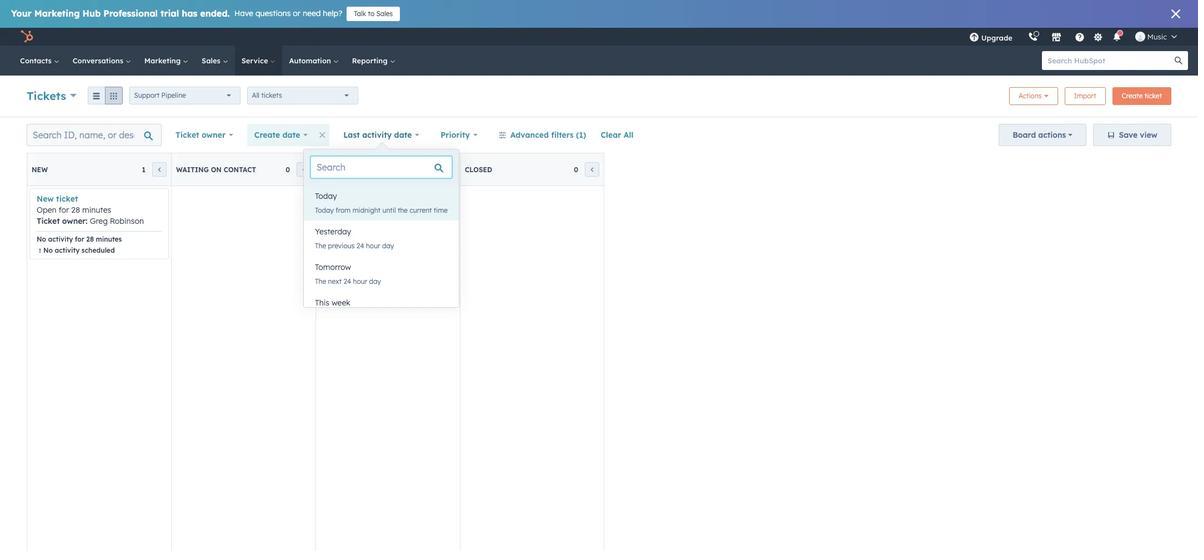 Task type: describe. For each thing, give the bounding box(es) containing it.
talk
[[354, 9, 366, 18]]

support
[[134, 91, 160, 99]]

tickets button
[[27, 88, 76, 104]]

music
[[1148, 32, 1168, 41]]

ticket inside popup button
[[176, 130, 199, 140]]

board actions button
[[1000, 124, 1087, 146]]

activity for for
[[48, 235, 73, 243]]

1 horizontal spatial marketing
[[144, 56, 183, 65]]

actions button
[[1010, 87, 1059, 105]]

ticket inside new ticket open for 28 minutes ticket owner : greg robinson
[[37, 216, 60, 226]]

current
[[410, 206, 432, 215]]

help?
[[323, 8, 343, 18]]

reporting link
[[346, 46, 402, 76]]

yesterday button
[[304, 221, 459, 243]]

no activity scheduled
[[43, 246, 115, 255]]

new for new ticket open for 28 minutes ticket owner : greg robinson
[[37, 194, 54, 204]]

calling icon button
[[1024, 29, 1043, 44]]

has
[[182, 8, 198, 19]]

(1)
[[576, 130, 587, 140]]

clear
[[601, 130, 622, 140]]

new ticket link
[[37, 194, 78, 204]]

2 today from the top
[[315, 206, 334, 215]]

ticket for create
[[1145, 92, 1163, 100]]

new ticket open for 28 minutes ticket owner : greg robinson
[[37, 194, 144, 226]]

the for tomorrow
[[315, 277, 326, 286]]

create for create date
[[254, 130, 280, 140]]

create for create ticket
[[1123, 92, 1144, 100]]

1
[[142, 165, 146, 174]]

professional
[[104, 8, 158, 19]]

on for contact
[[211, 165, 222, 174]]

notifications image
[[1113, 33, 1123, 43]]

upgrade image
[[970, 33, 980, 43]]

support pipeline
[[134, 91, 186, 99]]

save
[[1120, 130, 1138, 140]]

save view button
[[1094, 124, 1172, 146]]

view
[[1141, 130, 1158, 140]]

your
[[11, 8, 32, 19]]

no activity for 28 minutes
[[37, 235, 122, 243]]

day for yesterday
[[382, 242, 394, 250]]

tickets
[[261, 91, 282, 99]]

search image
[[1176, 57, 1183, 64]]

create date
[[254, 130, 300, 140]]

service
[[242, 56, 270, 65]]

all inside button
[[624, 130, 634, 140]]

yesterday
[[315, 227, 351, 237]]

talk to sales
[[354, 9, 393, 18]]

28 inside new ticket open for 28 minutes ticket owner : greg robinson
[[71, 205, 80, 215]]

2 date from the left
[[394, 130, 412, 140]]

scheduled
[[82, 246, 115, 255]]

contacts link
[[13, 46, 66, 76]]

greg robinson image
[[1136, 32, 1146, 42]]

1 vertical spatial for
[[75, 235, 84, 243]]

questions
[[256, 8, 291, 18]]

automation link
[[283, 46, 346, 76]]

Search search field
[[311, 156, 453, 178]]

actions
[[1019, 92, 1043, 100]]

ended.
[[200, 8, 230, 19]]

advanced
[[511, 130, 549, 140]]

open
[[37, 205, 56, 215]]

search button
[[1170, 51, 1189, 70]]

board actions
[[1013, 130, 1067, 140]]

1 vertical spatial sales
[[202, 56, 223, 65]]

midnight
[[353, 206, 381, 215]]

create ticket button
[[1113, 87, 1172, 105]]

marketing link
[[138, 46, 195, 76]]

owner inside popup button
[[202, 130, 226, 140]]

all inside popup button
[[252, 91, 260, 99]]

new for new
[[32, 165, 48, 174]]

the for yesterday
[[315, 242, 326, 250]]

this week
[[315, 298, 351, 308]]

marketplaces button
[[1045, 28, 1069, 46]]

clear all
[[601, 130, 634, 140]]

this week button
[[304, 292, 459, 314]]

waiting on us
[[321, 165, 378, 174]]

0 for us
[[430, 165, 435, 174]]

no for no activity for 28 minutes
[[37, 235, 46, 243]]

notifications button
[[1108, 28, 1127, 46]]



Task type: locate. For each thing, give the bounding box(es) containing it.
sales left 'service'
[[202, 56, 223, 65]]

ticket down support pipeline popup button
[[176, 130, 199, 140]]

create up save view 'button'
[[1123, 92, 1144, 100]]

1 vertical spatial today
[[315, 206, 334, 215]]

minutes up scheduled
[[96, 235, 122, 243]]

activity down no activity for 28 minutes
[[55, 246, 80, 255]]

settings image
[[1094, 33, 1104, 43]]

1 horizontal spatial 24
[[357, 242, 364, 250]]

1 vertical spatial ticket
[[37, 216, 60, 226]]

time
[[434, 206, 448, 215]]

pipeline
[[162, 91, 186, 99]]

tomorrow
[[315, 262, 351, 272]]

0 horizontal spatial sales
[[202, 56, 223, 65]]

tomorrow button
[[304, 256, 459, 278]]

activity up no activity scheduled
[[48, 235, 73, 243]]

day inside yesterday the previous 24 hour day
[[382, 242, 394, 250]]

0 down (1)
[[574, 165, 579, 174]]

1 horizontal spatial waiting
[[321, 165, 354, 174]]

waiting down ticket owner
[[176, 165, 209, 174]]

0 vertical spatial create
[[1123, 92, 1144, 100]]

day inside tomorrow the next 24 hour day
[[369, 277, 381, 286]]

0 vertical spatial for
[[59, 205, 69, 215]]

the
[[315, 242, 326, 250], [315, 277, 326, 286]]

today up from
[[315, 191, 337, 201]]

day up tomorrow button
[[382, 242, 394, 250]]

1 horizontal spatial ticket
[[1145, 92, 1163, 100]]

1 waiting from the left
[[176, 165, 209, 174]]

1 vertical spatial create
[[254, 130, 280, 140]]

today today from midnight until the current time
[[315, 191, 448, 215]]

no down no activity for 28 minutes
[[43, 246, 53, 255]]

day
[[382, 242, 394, 250], [369, 277, 381, 286]]

owner
[[202, 130, 226, 140], [62, 216, 86, 226]]

all tickets
[[252, 91, 282, 99]]

robinson
[[110, 216, 144, 226]]

0 for contact
[[286, 165, 290, 174]]

1 vertical spatial no
[[43, 246, 53, 255]]

28 up scheduled
[[86, 235, 94, 243]]

advanced filters (1) button
[[492, 124, 594, 146]]

Search ID, name, or description search field
[[27, 124, 162, 146]]

waiting left us at the left top
[[321, 165, 354, 174]]

last
[[344, 130, 360, 140]]

2 vertical spatial activity
[[55, 246, 80, 255]]

ticket owner button
[[168, 124, 241, 146]]

1 vertical spatial hour
[[353, 277, 368, 286]]

new
[[32, 165, 48, 174], [37, 194, 54, 204]]

list box
[[304, 185, 459, 327]]

your marketing hub professional trial has ended. have questions or need help?
[[11, 8, 343, 19]]

2 0 from the left
[[430, 165, 435, 174]]

activity for scheduled
[[55, 246, 80, 255]]

hub
[[83, 8, 101, 19]]

us
[[368, 165, 378, 174]]

hubspot image
[[20, 30, 33, 43]]

Search HubSpot search field
[[1043, 51, 1179, 70]]

closed
[[465, 165, 493, 174]]

the down yesterday
[[315, 242, 326, 250]]

from
[[336, 206, 351, 215]]

all tickets button
[[247, 87, 358, 104]]

tickets banner
[[27, 84, 1172, 106]]

new up new ticket 'link'
[[32, 165, 48, 174]]

marketing up support pipeline
[[144, 56, 183, 65]]

1 horizontal spatial sales
[[377, 9, 393, 18]]

the
[[398, 206, 408, 215]]

24 right the next
[[344, 277, 351, 286]]

0 horizontal spatial owner
[[62, 216, 86, 226]]

on left 'contact'
[[211, 165, 222, 174]]

for up no activity scheduled
[[75, 235, 84, 243]]

hour
[[366, 242, 381, 250], [353, 277, 368, 286]]

marketing left hub
[[34, 8, 80, 19]]

0 horizontal spatial ticket
[[56, 194, 78, 204]]

yesterday the previous 24 hour day
[[315, 227, 394, 250]]

hubspot link
[[13, 30, 42, 43]]

sales link
[[195, 46, 235, 76]]

ticket
[[1145, 92, 1163, 100], [56, 194, 78, 204]]

1 date from the left
[[283, 130, 300, 140]]

hour for yesterday
[[366, 242, 381, 250]]

1 vertical spatial new
[[37, 194, 54, 204]]

date up search search field
[[394, 130, 412, 140]]

import
[[1075, 92, 1097, 100]]

1 horizontal spatial 28
[[86, 235, 94, 243]]

sales inside button
[[377, 9, 393, 18]]

no down open
[[37, 235, 46, 243]]

1 0 from the left
[[286, 165, 290, 174]]

no
[[37, 235, 46, 243], [43, 246, 53, 255]]

day up this week 'button'
[[369, 277, 381, 286]]

priority button
[[434, 124, 485, 146]]

on left us at the left top
[[356, 165, 366, 174]]

all right clear
[[624, 130, 634, 140]]

priority
[[441, 130, 470, 140]]

the inside yesterday the previous 24 hour day
[[315, 242, 326, 250]]

menu containing music
[[962, 28, 1186, 46]]

1 horizontal spatial for
[[75, 235, 84, 243]]

28 down new ticket 'link'
[[71, 205, 80, 215]]

filters
[[552, 130, 574, 140]]

1 vertical spatial marketing
[[144, 56, 183, 65]]

trial
[[161, 8, 179, 19]]

board
[[1013, 130, 1037, 140]]

service link
[[235, 46, 283, 76]]

hour inside tomorrow the next 24 hour day
[[353, 277, 368, 286]]

0 vertical spatial no
[[37, 235, 46, 243]]

owner inside new ticket open for 28 minutes ticket owner : greg robinson
[[62, 216, 86, 226]]

hour inside yesterday the previous 24 hour day
[[366, 242, 381, 250]]

new inside new ticket open for 28 minutes ticket owner : greg robinson
[[37, 194, 54, 204]]

day for tomorrow
[[369, 277, 381, 286]]

0 vertical spatial ticket
[[176, 130, 199, 140]]

hour for tomorrow
[[353, 277, 368, 286]]

1 on from the left
[[211, 165, 222, 174]]

hour up tomorrow button
[[366, 242, 381, 250]]

last activity date button
[[336, 124, 427, 146]]

need
[[303, 8, 321, 18]]

0 horizontal spatial 0
[[286, 165, 290, 174]]

2 waiting from the left
[[321, 165, 354, 174]]

1 vertical spatial owner
[[62, 216, 86, 226]]

minutes
[[82, 205, 111, 215], [96, 235, 122, 243]]

1 today from the top
[[315, 191, 337, 201]]

1 horizontal spatial on
[[356, 165, 366, 174]]

conversations link
[[66, 46, 138, 76]]

no for no activity scheduled
[[43, 246, 53, 255]]

close image
[[1172, 9, 1181, 18]]

new up open
[[37, 194, 54, 204]]

next
[[328, 277, 342, 286]]

reporting
[[352, 56, 390, 65]]

owner up waiting on contact
[[202, 130, 226, 140]]

date down all tickets popup button at the top left
[[283, 130, 300, 140]]

24 right previous
[[357, 242, 364, 250]]

1 horizontal spatial owner
[[202, 130, 226, 140]]

0 horizontal spatial day
[[369, 277, 381, 286]]

1 horizontal spatial date
[[394, 130, 412, 140]]

0 horizontal spatial all
[[252, 91, 260, 99]]

support pipeline button
[[129, 87, 240, 104]]

0 down create date popup button
[[286, 165, 290, 174]]

0 vertical spatial minutes
[[82, 205, 111, 215]]

upgrade
[[982, 33, 1013, 42]]

on
[[211, 165, 222, 174], [356, 165, 366, 174]]

ticket inside button
[[1145, 92, 1163, 100]]

owner up no activity for 28 minutes
[[62, 216, 86, 226]]

tickets
[[27, 89, 66, 103]]

settings link
[[1092, 31, 1106, 43]]

0 vertical spatial new
[[32, 165, 48, 174]]

clear all button
[[594, 124, 641, 146]]

activity inside last activity date popup button
[[362, 130, 392, 140]]

0 vertical spatial sales
[[377, 9, 393, 18]]

for inside new ticket open for 28 minutes ticket owner : greg robinson
[[59, 205, 69, 215]]

ticket up view
[[1145, 92, 1163, 100]]

24 inside tomorrow the next 24 hour day
[[344, 277, 351, 286]]

all left tickets
[[252, 91, 260, 99]]

contact
[[224, 165, 256, 174]]

to
[[368, 9, 375, 18]]

0 horizontal spatial for
[[59, 205, 69, 215]]

talk to sales button
[[347, 7, 400, 21]]

1 vertical spatial all
[[624, 130, 634, 140]]

ticket down open
[[37, 216, 60, 226]]

0 vertical spatial the
[[315, 242, 326, 250]]

0 vertical spatial 24
[[357, 242, 364, 250]]

0 horizontal spatial 28
[[71, 205, 80, 215]]

1 horizontal spatial all
[[624, 130, 634, 140]]

1 horizontal spatial create
[[1123, 92, 1144, 100]]

:
[[86, 216, 88, 226]]

0 vertical spatial owner
[[202, 130, 226, 140]]

have
[[234, 8, 253, 18]]

1 vertical spatial ticket
[[56, 194, 78, 204]]

0 horizontal spatial 24
[[344, 277, 351, 286]]

0 vertical spatial all
[[252, 91, 260, 99]]

0 vertical spatial 28
[[71, 205, 80, 215]]

1 vertical spatial minutes
[[96, 235, 122, 243]]

previous
[[328, 242, 355, 250]]

create inside popup button
[[254, 130, 280, 140]]

0 vertical spatial marketing
[[34, 8, 80, 19]]

tomorrow the next 24 hour day
[[315, 262, 381, 286]]

conversations
[[73, 56, 126, 65]]

last activity date
[[344, 130, 412, 140]]

import button
[[1065, 87, 1107, 105]]

0 horizontal spatial waiting
[[176, 165, 209, 174]]

ticket owner
[[176, 130, 226, 140]]

ticket
[[176, 130, 199, 140], [37, 216, 60, 226]]

1 vertical spatial day
[[369, 277, 381, 286]]

2 on from the left
[[356, 165, 366, 174]]

group inside the tickets banner
[[88, 87, 123, 104]]

menu
[[962, 28, 1186, 46]]

marketplaces image
[[1052, 33, 1062, 43]]

24 for yesterday
[[357, 242, 364, 250]]

calling icon image
[[1029, 32, 1039, 42]]

2 the from the top
[[315, 277, 326, 286]]

1 horizontal spatial ticket
[[176, 130, 199, 140]]

0 horizontal spatial create
[[254, 130, 280, 140]]

greg
[[90, 216, 108, 226]]

actions
[[1039, 130, 1067, 140]]

1 vertical spatial activity
[[48, 235, 73, 243]]

today button
[[304, 185, 459, 207]]

0 horizontal spatial on
[[211, 165, 222, 174]]

1 vertical spatial 28
[[86, 235, 94, 243]]

waiting for waiting on contact
[[176, 165, 209, 174]]

until
[[383, 206, 396, 215]]

create inside button
[[1123, 92, 1144, 100]]

automation
[[289, 56, 333, 65]]

0 horizontal spatial marketing
[[34, 8, 80, 19]]

list box containing today
[[304, 185, 459, 327]]

0 vertical spatial today
[[315, 191, 337, 201]]

group
[[88, 87, 123, 104]]

waiting for waiting on us
[[321, 165, 354, 174]]

week
[[332, 298, 351, 308]]

24 inside yesterday the previous 24 hour day
[[357, 242, 364, 250]]

the left the next
[[315, 277, 326, 286]]

advanced filters (1)
[[511, 130, 587, 140]]

0 vertical spatial ticket
[[1145, 92, 1163, 100]]

3 0 from the left
[[574, 165, 579, 174]]

the inside tomorrow the next 24 hour day
[[315, 277, 326, 286]]

help image
[[1075, 33, 1085, 43]]

24 for tomorrow
[[344, 277, 351, 286]]

hour right the next
[[353, 277, 368, 286]]

1 vertical spatial 24
[[344, 277, 351, 286]]

1 vertical spatial the
[[315, 277, 326, 286]]

create ticket
[[1123, 92, 1163, 100]]

this
[[315, 298, 330, 308]]

0 horizontal spatial date
[[283, 130, 300, 140]]

minutes inside new ticket open for 28 minutes ticket owner : greg robinson
[[82, 205, 111, 215]]

2 horizontal spatial 0
[[574, 165, 579, 174]]

activity right last
[[362, 130, 392, 140]]

0 up time
[[430, 165, 435, 174]]

help button
[[1071, 28, 1090, 46]]

0 vertical spatial activity
[[362, 130, 392, 140]]

marketing
[[34, 8, 80, 19], [144, 56, 183, 65]]

sales
[[377, 9, 393, 18], [202, 56, 223, 65]]

1 the from the top
[[315, 242, 326, 250]]

today left from
[[315, 206, 334, 215]]

for down new ticket 'link'
[[59, 205, 69, 215]]

activity for date
[[362, 130, 392, 140]]

minutes up greg
[[82, 205, 111, 215]]

1 horizontal spatial day
[[382, 242, 394, 250]]

save view
[[1120, 130, 1158, 140]]

ticket up open
[[56, 194, 78, 204]]

ticket inside new ticket open for 28 minutes ticket owner : greg robinson
[[56, 194, 78, 204]]

create down all tickets
[[254, 130, 280, 140]]

menu item
[[1021, 28, 1023, 46]]

0 horizontal spatial ticket
[[37, 216, 60, 226]]

0 vertical spatial day
[[382, 242, 394, 250]]

or
[[293, 8, 301, 18]]

on for us
[[356, 165, 366, 174]]

0 vertical spatial hour
[[366, 242, 381, 250]]

ticket for new
[[56, 194, 78, 204]]

sales right to
[[377, 9, 393, 18]]

1 horizontal spatial 0
[[430, 165, 435, 174]]

contacts
[[20, 56, 54, 65]]



Task type: vqa. For each thing, say whether or not it's contained in the screenshot.
Waiting on contact's Waiting
yes



